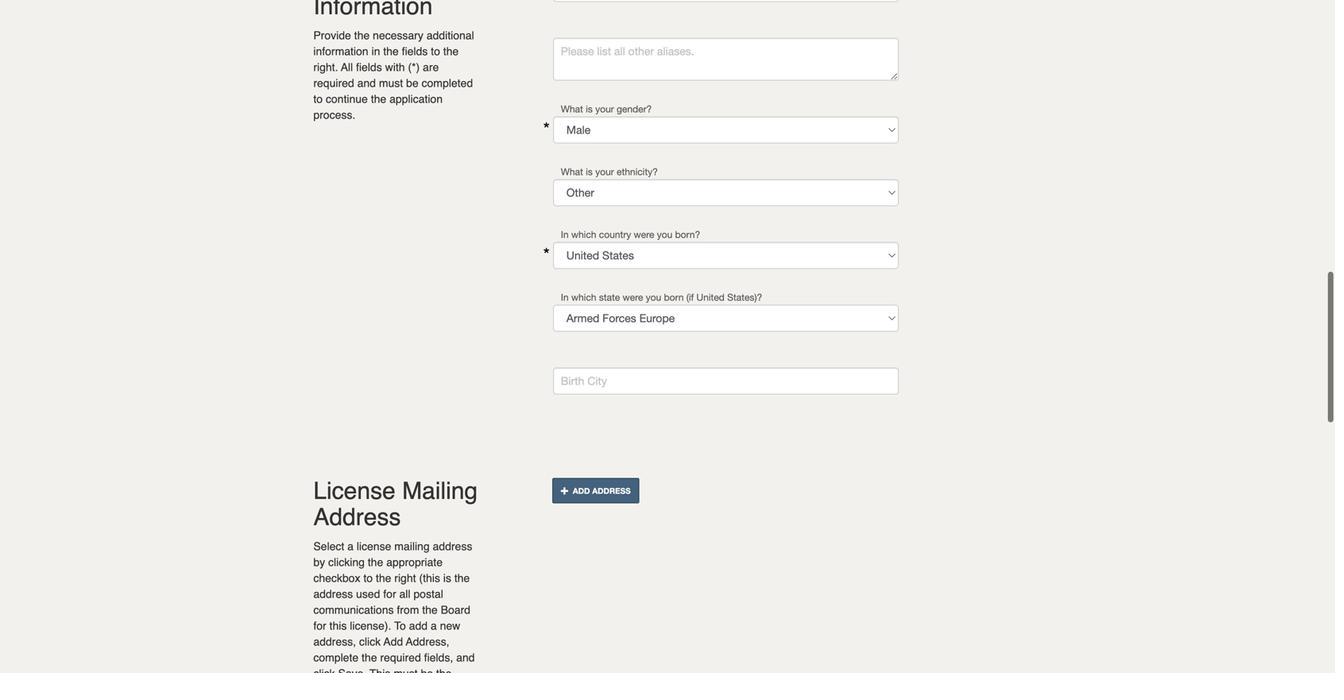 Task type: locate. For each thing, give the bounding box(es) containing it.
address up (this
[[433, 540, 472, 553]]

address inside button
[[592, 486, 631, 495]]

1 vertical spatial and
[[456, 651, 475, 664]]

from
[[397, 604, 419, 616]]

1 vertical spatial were
[[623, 292, 643, 303]]

and inside provide the necessary additional information in the fields to the right. all fields with (*) are required and must be completed to continue the application process.
[[357, 77, 376, 89]]

click
[[359, 635, 381, 648], [313, 667, 335, 673]]

1 in from the top
[[561, 229, 569, 240]]

a right add
[[431, 619, 437, 632]]

the down 'postal'
[[422, 604, 438, 616]]

license mailing address
[[313, 477, 478, 531]]

in left "state"
[[561, 292, 569, 303]]

address right plus image
[[592, 486, 631, 495]]

1 vertical spatial add
[[384, 635, 403, 648]]

additional
[[427, 29, 474, 42]]

1 horizontal spatial address
[[592, 486, 631, 495]]

to up 'process.' on the top left
[[313, 92, 323, 105]]

and left must
[[357, 77, 376, 89]]

complete
[[313, 651, 359, 664]]

must
[[379, 77, 403, 89]]

your
[[596, 103, 614, 114], [596, 166, 614, 177]]

(if
[[687, 292, 694, 303]]

fields down the in
[[356, 61, 382, 73]]

1 vertical spatial fields
[[356, 61, 382, 73]]

1 which from the top
[[571, 229, 597, 240]]

1 vertical spatial what
[[561, 166, 583, 177]]

which left "state"
[[571, 292, 597, 303]]

0 horizontal spatial address
[[313, 588, 353, 600]]

click down complete on the bottom left of page
[[313, 667, 335, 673]]

is right (this
[[443, 572, 451, 585]]

0 vertical spatial is
[[586, 103, 593, 114]]

be
[[406, 77, 419, 89]]

which for country
[[571, 229, 597, 240]]

you left born?
[[657, 229, 673, 240]]

2 vertical spatial to
[[364, 572, 373, 585]]

your left ethnicity?
[[596, 166, 614, 177]]

fields
[[402, 45, 428, 57], [356, 61, 382, 73]]

0 vertical spatial required
[[313, 77, 354, 89]]

address
[[433, 540, 472, 553], [313, 588, 353, 600]]

the up 'information'
[[354, 29, 370, 42]]

1 vertical spatial you
[[646, 292, 662, 303]]

right.
[[313, 61, 338, 73]]

2 horizontal spatial to
[[431, 45, 440, 57]]

and
[[357, 77, 376, 89], [456, 651, 475, 664]]

all right list
[[614, 44, 625, 57]]

the up board
[[454, 572, 470, 585]]

0 vertical spatial in
[[561, 229, 569, 240]]

add
[[409, 619, 428, 632]]

1 horizontal spatial for
[[383, 588, 396, 600]]

required down right.
[[313, 77, 354, 89]]

license).
[[350, 619, 391, 632]]

click down license).
[[359, 635, 381, 648]]

board
[[441, 604, 471, 616]]

please list all other aliases.
[[561, 44, 694, 57]]

0 vertical spatial for
[[383, 588, 396, 600]]

for left this
[[313, 619, 326, 632]]

please
[[561, 44, 594, 57]]

to up used
[[364, 572, 373, 585]]

fields up (*)
[[402, 45, 428, 57]]

were right "state"
[[623, 292, 643, 303]]

1 vertical spatial in
[[561, 292, 569, 303]]

is left ethnicity?
[[586, 166, 593, 177]]

your for ethnicity?
[[596, 166, 614, 177]]

which left 'country'
[[571, 229, 597, 240]]

1 horizontal spatial fields
[[402, 45, 428, 57]]

0 vertical spatial click
[[359, 635, 381, 648]]

birth city
[[561, 374, 607, 387]]

what is your gender?
[[561, 103, 652, 114]]

add address button
[[552, 478, 640, 504]]

2 which from the top
[[571, 292, 597, 303]]

0 horizontal spatial for
[[313, 619, 326, 632]]

you for born
[[646, 292, 662, 303]]

born?
[[675, 229, 700, 240]]

0 vertical spatial what
[[561, 103, 583, 114]]

what for what is your gender?
[[561, 103, 583, 114]]

the
[[354, 29, 370, 42], [383, 45, 399, 57], [443, 45, 459, 57], [371, 92, 386, 105], [368, 556, 383, 569], [376, 572, 391, 585], [454, 572, 470, 585], [422, 604, 438, 616], [362, 651, 377, 664]]

1 vertical spatial for
[[313, 619, 326, 632]]

is left gender?
[[586, 103, 593, 114]]

what down 'please' on the top of the page
[[561, 103, 583, 114]]

0 horizontal spatial and
[[357, 77, 376, 89]]

necessary
[[373, 29, 424, 42]]

1 horizontal spatial and
[[456, 651, 475, 664]]

information
[[313, 45, 369, 57]]

used
[[356, 588, 380, 600]]

0 horizontal spatial add
[[384, 635, 403, 648]]

and inside select a license mailing address by clicking the appropriate checkbox to the right (this is the address used for all postal communications from the board for this license). to add a new address, click add address, complete the required fields, and click save. this mus
[[456, 651, 475, 664]]

0 horizontal spatial all
[[399, 588, 411, 600]]

address down checkbox
[[313, 588, 353, 600]]

0 vertical spatial which
[[571, 229, 597, 240]]

1 vertical spatial is
[[586, 166, 593, 177]]

0 vertical spatial your
[[596, 103, 614, 114]]

what for what is your ethnicity?
[[561, 166, 583, 177]]

1 horizontal spatial click
[[359, 635, 381, 648]]

0 vertical spatial add
[[573, 486, 590, 495]]

a up clicking
[[347, 540, 354, 553]]

states)?
[[727, 292, 762, 303]]

and right fields, in the left of the page
[[456, 651, 475, 664]]

is for ethnicity?
[[586, 166, 593, 177]]

is
[[586, 103, 593, 114], [586, 166, 593, 177], [443, 572, 451, 585]]

required inside select a license mailing address by clicking the appropriate checkbox to the right (this is the address used for all postal communications from the board for this license). to add a new address, click add address, complete the required fields, and click save. this mus
[[380, 651, 421, 664]]

were for state
[[623, 292, 643, 303]]

Please list all other aliases. text field
[[553, 38, 899, 81]]

all
[[614, 44, 625, 57], [399, 588, 411, 600]]

for right used
[[383, 588, 396, 600]]

0 vertical spatial you
[[657, 229, 673, 240]]

1 vertical spatial required
[[380, 651, 421, 664]]

checkbox
[[313, 572, 360, 585]]

what left ethnicity?
[[561, 166, 583, 177]]

right
[[395, 572, 416, 585]]

2 what from the top
[[561, 166, 583, 177]]

are
[[423, 61, 439, 73]]

address up license
[[313, 503, 401, 531]]

gender?
[[617, 103, 652, 114]]

were right 'country'
[[634, 229, 654, 240]]

1 horizontal spatial address
[[433, 540, 472, 553]]

address
[[592, 486, 631, 495], [313, 503, 401, 531]]

select
[[313, 540, 344, 553]]

mailing
[[402, 477, 478, 505]]

required up the this
[[380, 651, 421, 664]]

what
[[561, 103, 583, 114], [561, 166, 583, 177]]

your for gender?
[[596, 103, 614, 114]]

0 horizontal spatial fields
[[356, 61, 382, 73]]

this
[[370, 667, 391, 673]]

1 vertical spatial address
[[313, 588, 353, 600]]

1 what from the top
[[561, 103, 583, 114]]

in
[[561, 229, 569, 240], [561, 292, 569, 303]]

0 horizontal spatial to
[[313, 92, 323, 105]]

required
[[313, 77, 354, 89], [380, 651, 421, 664]]

0 horizontal spatial address
[[313, 503, 401, 531]]

1 horizontal spatial add
[[573, 486, 590, 495]]

0 vertical spatial all
[[614, 44, 625, 57]]

1 your from the top
[[596, 103, 614, 114]]

you left the born
[[646, 292, 662, 303]]

mailing
[[395, 540, 430, 553]]

which
[[571, 229, 597, 240], [571, 292, 597, 303]]

is inside select a license mailing address by clicking the appropriate checkbox to the right (this is the address used for all postal communications from the board for this license). to add a new address, click add address, complete the required fields, and click save. this mus
[[443, 572, 451, 585]]

0 vertical spatial and
[[357, 77, 376, 89]]

1 vertical spatial your
[[596, 166, 614, 177]]

1 vertical spatial which
[[571, 292, 597, 303]]

united
[[697, 292, 725, 303]]

0 vertical spatial were
[[634, 229, 654, 240]]

were
[[634, 229, 654, 240], [623, 292, 643, 303]]

license
[[313, 477, 396, 505]]

0 vertical spatial address
[[592, 486, 631, 495]]

all
[[341, 61, 353, 73]]

your left gender?
[[596, 103, 614, 114]]

you
[[657, 229, 673, 240], [646, 292, 662, 303]]

0 horizontal spatial required
[[313, 77, 354, 89]]

add
[[573, 486, 590, 495], [384, 635, 403, 648]]

to inside select a license mailing address by clicking the appropriate checkbox to the right (this is the address used for all postal communications from the board for this license). to add a new address, click add address, complete the required fields, and click save. this mus
[[364, 572, 373, 585]]

(this
[[419, 572, 440, 585]]

the up the this
[[362, 651, 377, 664]]

plus image
[[561, 487, 573, 495]]

1 horizontal spatial to
[[364, 572, 373, 585]]

0 vertical spatial fields
[[402, 45, 428, 57]]

to
[[431, 45, 440, 57], [313, 92, 323, 105], [364, 572, 373, 585]]

for
[[383, 588, 396, 600], [313, 619, 326, 632]]

with
[[385, 61, 405, 73]]

add inside select a license mailing address by clicking the appropriate checkbox to the right (this is the address used for all postal communications from the board for this license). to add a new address, click add address, complete the required fields, and click save. this mus
[[384, 635, 403, 648]]

to up are
[[431, 45, 440, 57]]

0 vertical spatial a
[[347, 540, 354, 553]]

1 vertical spatial address
[[313, 503, 401, 531]]

the down must
[[371, 92, 386, 105]]

1 vertical spatial a
[[431, 619, 437, 632]]

0 vertical spatial to
[[431, 45, 440, 57]]

in for in which country were you born?
[[561, 229, 569, 240]]

add address
[[573, 486, 631, 495]]

in left 'country'
[[561, 229, 569, 240]]

what is your ethnicity?
[[561, 166, 658, 177]]

new
[[440, 619, 461, 632]]

0 horizontal spatial click
[[313, 667, 335, 673]]

all down right
[[399, 588, 411, 600]]

1 vertical spatial all
[[399, 588, 411, 600]]

a
[[347, 540, 354, 553], [431, 619, 437, 632]]

2 vertical spatial is
[[443, 572, 451, 585]]

2 in from the top
[[561, 292, 569, 303]]

1 horizontal spatial required
[[380, 651, 421, 664]]

clicking
[[328, 556, 365, 569]]

2 your from the top
[[596, 166, 614, 177]]



Task type: describe. For each thing, give the bounding box(es) containing it.
ethnicity?
[[617, 166, 658, 177]]

1 horizontal spatial a
[[431, 619, 437, 632]]

you for born?
[[657, 229, 673, 240]]

0 horizontal spatial a
[[347, 540, 354, 553]]

1 vertical spatial click
[[313, 667, 335, 673]]

1 vertical spatial to
[[313, 92, 323, 105]]

birth
[[561, 374, 585, 387]]

provide the necessary additional information in the fields to the right. all fields with (*) are required and must be completed to continue the application process.
[[313, 29, 474, 121]]

provide
[[313, 29, 351, 42]]

all inside select a license mailing address by clicking the appropriate checkbox to the right (this is the address used for all postal communications from the board for this license). to add a new address, click add address, complete the required fields, and click save. this mus
[[399, 588, 411, 600]]

Birth City text field
[[553, 367, 899, 395]]

the down the additional
[[443, 45, 459, 57]]

required inside provide the necessary additional information in the fields to the right. all fields with (*) are required and must be completed to continue the application process.
[[313, 77, 354, 89]]

address inside license mailing address
[[313, 503, 401, 531]]

born
[[664, 292, 684, 303]]

by
[[313, 556, 325, 569]]

list
[[597, 44, 611, 57]]

other
[[628, 44, 654, 57]]

the right the in
[[383, 45, 399, 57]]

in
[[372, 45, 380, 57]]

state
[[599, 292, 620, 303]]

is for gender?
[[586, 103, 593, 114]]

this
[[330, 619, 347, 632]]

1 horizontal spatial all
[[614, 44, 625, 57]]

completed
[[422, 77, 473, 89]]

(*)
[[408, 61, 420, 73]]

city
[[588, 374, 607, 387]]

0 vertical spatial address
[[433, 540, 472, 553]]

select a license mailing address by clicking the appropriate checkbox to the right (this is the address used for all postal communications from the board for this license). to add a new address, click add address, complete the required fields, and click save. this mus
[[313, 540, 475, 673]]

address,
[[313, 635, 356, 648]]

postal
[[414, 588, 443, 600]]

license
[[357, 540, 391, 553]]

add inside button
[[573, 486, 590, 495]]

appropriate
[[386, 556, 443, 569]]

in which state were you born (if united states)?
[[561, 292, 762, 303]]

aliases.
[[657, 44, 694, 57]]

in which country were you born?
[[561, 229, 700, 240]]

in for in which state were you born (if united states)?
[[561, 292, 569, 303]]

fields,
[[424, 651, 453, 664]]

communications
[[313, 604, 394, 616]]

process.
[[313, 108, 356, 121]]

save.
[[338, 667, 367, 673]]

the down license
[[368, 556, 383, 569]]

country
[[599, 229, 631, 240]]

were for country
[[634, 229, 654, 240]]

which for state
[[571, 292, 597, 303]]

address,
[[406, 635, 450, 648]]

the left right
[[376, 572, 391, 585]]

continue
[[326, 92, 368, 105]]

to
[[394, 619, 406, 632]]

application
[[390, 92, 443, 105]]



Task type: vqa. For each thing, say whether or not it's contained in the screenshot.
you're to the right
no



